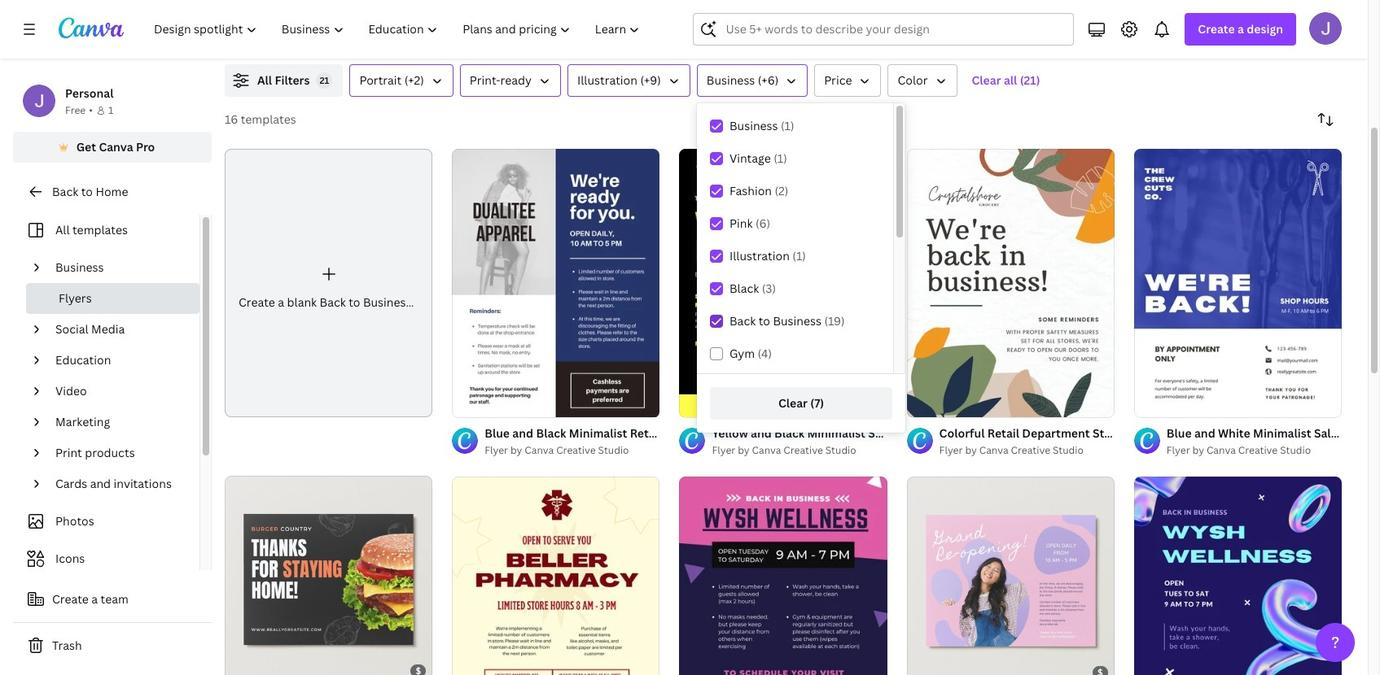 Task type: describe. For each thing, give the bounding box(es) containing it.
back to business flyers templates image
[[994, 0, 1342, 45]]

print-ready button
[[460, 64, 561, 97]]

(3)
[[762, 281, 776, 296]]

a for design
[[1238, 21, 1244, 37]]

templates for all templates
[[72, 222, 128, 238]]

vintage
[[730, 151, 771, 166]]

create a blank back to business flyer
[[239, 295, 442, 310]]

free
[[65, 103, 86, 117]]

1 studio from the left
[[598, 444, 629, 458]]

jacob simon image
[[1309, 12, 1342, 45]]

flyer by canva creative studio link for blue
[[1167, 443, 1342, 460]]

get canva pro
[[76, 139, 155, 155]]

fashion (2)
[[730, 183, 788, 199]]

social media link
[[49, 314, 190, 345]]

back up gym
[[730, 313, 756, 329]]

ready
[[500, 72, 532, 88]]

vintage (1)
[[730, 151, 787, 166]]

create a team
[[52, 592, 129, 607]]

back inside colorful retail department store back to business flyers flyer by canva creative studio
[[1125, 426, 1152, 442]]

all for all filters
[[257, 72, 272, 88]]

clear (7) button
[[710, 388, 892, 420]]

canva inside blue and white minimalist salons back flyer by canva creative studio
[[1207, 444, 1236, 458]]

photos
[[55, 514, 94, 529]]

price button
[[814, 64, 881, 97]]

blue and black minimalist retail fashion back to business flyers image
[[452, 149, 660, 418]]

flyer by canva creative studio link for colorful
[[939, 443, 1114, 460]]

products
[[85, 445, 135, 461]]

cards
[[55, 476, 87, 492]]

1 for 1 of 2
[[918, 398, 923, 411]]

business (+6) button
[[697, 64, 808, 97]]

(7)
[[810, 396, 824, 411]]

1 by from the left
[[511, 444, 522, 458]]

flyer by canva creative studio
[[485, 444, 629, 458]]

marketing link
[[49, 407, 190, 438]]

trash link
[[13, 630, 212, 663]]

flyers inside yellow and black minimalist salon flyers flyer by canva creative studio
[[902, 426, 936, 442]]

print-ready
[[470, 72, 532, 88]]

portrait (+2) button
[[350, 64, 453, 97]]

(1) for business (1)
[[781, 118, 794, 134]]

creative inside blue and white minimalist salons back flyer by canva creative studio
[[1238, 444, 1278, 458]]

(+9)
[[640, 72, 661, 88]]

print products
[[55, 445, 135, 461]]

back inside blue and white minimalist salons back flyer by canva creative studio
[[1354, 426, 1380, 442]]

fashion
[[730, 183, 772, 199]]

(1) for vintage (1)
[[774, 151, 787, 166]]

to up (4)
[[759, 313, 770, 329]]

16
[[225, 112, 238, 127]]

pink (6)
[[730, 216, 770, 231]]

of
[[925, 398, 934, 411]]

colorful retail department store back to business flyers image
[[907, 149, 1114, 418]]

illustration (+9) button
[[568, 64, 690, 97]]

trash
[[52, 638, 82, 654]]

blank
[[287, 295, 317, 310]]

flyer for yellow and black minimalist salon flyers flyer by canva creative studio
[[712, 444, 735, 458]]

color button
[[888, 64, 957, 97]]

colorful retail department store back to business flyers flyer by canva creative studio
[[939, 426, 1255, 458]]

video
[[55, 383, 87, 399]]

salon
[[868, 426, 899, 442]]

pro
[[136, 139, 155, 155]]

create for create a design
[[1198, 21, 1235, 37]]

to right blank in the left of the page
[[349, 295, 360, 310]]

create a team button
[[13, 584, 212, 616]]

blue
[[1167, 426, 1192, 442]]

21 filter options selected element
[[316, 72, 333, 89]]

illustration (+9)
[[577, 72, 661, 88]]

all
[[1004, 72, 1017, 88]]

cards and invitations
[[55, 476, 172, 492]]

flyer for blue and white minimalist salons back flyer by canva creative studio
[[1167, 444, 1190, 458]]

(1) for illustration (1)
[[793, 248, 806, 264]]

all templates
[[55, 222, 128, 238]]

a for team
[[91, 592, 98, 607]]

and for yellow
[[751, 426, 772, 442]]

salons
[[1314, 426, 1351, 442]]

1 of 2 link
[[907, 149, 1114, 418]]

design
[[1247, 21, 1283, 37]]

print products link
[[49, 438, 190, 469]]

(2)
[[775, 183, 788, 199]]

yellow and black minimalist salon flyers image
[[679, 149, 887, 418]]

video link
[[49, 376, 190, 407]]

creative inside colorful retail department store back to business flyers flyer by canva creative studio
[[1011, 444, 1050, 458]]

flyer inside colorful retail department store back to business flyers flyer by canva creative studio
[[939, 444, 963, 458]]

education
[[55, 353, 111, 368]]

create a blank back to business flyer element
[[225, 149, 442, 418]]

(21)
[[1020, 72, 1040, 88]]

print-
[[470, 72, 500, 88]]

16 templates
[[225, 112, 296, 127]]

templates for 16 templates
[[241, 112, 296, 127]]



Task type: locate. For each thing, give the bounding box(es) containing it.
creative
[[556, 444, 596, 458], [784, 444, 823, 458], [1011, 444, 1050, 458], [1238, 444, 1278, 458]]

create down icons
[[52, 592, 89, 607]]

0 vertical spatial all
[[257, 72, 272, 88]]

flyer inside yellow and black minimalist salon flyers flyer by canva creative studio
[[712, 444, 735, 458]]

department
[[1022, 426, 1090, 442]]

(6)
[[756, 216, 770, 231]]

minimalist right white
[[1253, 426, 1311, 442]]

back right salons
[[1354, 426, 1380, 442]]

back to home
[[52, 184, 128, 199]]

studio inside yellow and black minimalist salon flyers flyer by canva creative studio
[[825, 444, 856, 458]]

and inside blue and white minimalist salons back flyer by canva creative studio
[[1194, 426, 1215, 442]]

and right yellow
[[751, 426, 772, 442]]

minimalist
[[807, 426, 865, 442], [1253, 426, 1311, 442]]

create a design button
[[1185, 13, 1296, 46]]

0 vertical spatial illustration
[[577, 72, 637, 88]]

0 vertical spatial clear
[[972, 72, 1001, 88]]

1 vertical spatial templates
[[72, 222, 128, 238]]

icons link
[[23, 544, 190, 575]]

1 horizontal spatial black
[[774, 426, 805, 442]]

business inside colorful retail department store back to business flyers flyer by canva creative studio
[[1169, 426, 1218, 442]]

flyers inside colorful retail department store back to business flyers flyer by canva creative studio
[[1221, 426, 1255, 442]]

create for create a team
[[52, 592, 89, 607]]

1 vertical spatial all
[[55, 222, 70, 238]]

0 horizontal spatial templates
[[72, 222, 128, 238]]

2 flyer by canva creative studio link from the left
[[712, 443, 887, 460]]

back
[[52, 184, 78, 199], [320, 295, 346, 310], [730, 313, 756, 329], [1125, 426, 1152, 442], [1354, 426, 1380, 442]]

studio inside colorful retail department store back to business flyers flyer by canva creative studio
[[1053, 444, 1084, 458]]

0 vertical spatial black
[[730, 281, 759, 296]]

back to home link
[[13, 176, 212, 208]]

yellow and black minimalist salon flyers link
[[712, 425, 936, 443]]

clear (7)
[[778, 396, 824, 411]]

and inside yellow and black minimalist salon flyers flyer by canva creative studio
[[751, 426, 772, 442]]

3 studio from the left
[[1053, 444, 1084, 458]]

(+2)
[[404, 72, 424, 88]]

0 horizontal spatial create
[[52, 592, 89, 607]]

illustration inside "button"
[[577, 72, 637, 88]]

2 vertical spatial a
[[91, 592, 98, 607]]

social
[[55, 322, 88, 337]]

gym
[[730, 346, 755, 362]]

media
[[91, 322, 125, 337]]

illustration left (+9)
[[577, 72, 637, 88]]

print
[[55, 445, 82, 461]]

minimalist for black
[[807, 426, 865, 442]]

all down back to home
[[55, 222, 70, 238]]

pink
[[730, 216, 753, 231]]

2 creative from the left
[[784, 444, 823, 458]]

purple and blue geometric gym back to business flyers image
[[1134, 477, 1342, 676]]

business
[[707, 72, 755, 88], [730, 118, 778, 134], [55, 260, 104, 275], [363, 295, 412, 310], [773, 313, 821, 329], [1169, 426, 1218, 442]]

a left blank in the left of the page
[[278, 295, 284, 310]]

back to business (19)
[[730, 313, 845, 329]]

0 horizontal spatial minimalist
[[807, 426, 865, 442]]

maroon and yellow vintage pharmacy back to business flyers image
[[452, 477, 660, 676]]

by inside blue and white minimalist salons back flyer by canva creative studio
[[1193, 444, 1204, 458]]

portrait
[[359, 72, 402, 88]]

(19)
[[824, 313, 845, 329]]

1 vertical spatial 1
[[918, 398, 923, 411]]

canva inside colorful retail department store back to business flyers flyer by canva creative studio
[[979, 444, 1009, 458]]

a inside button
[[91, 592, 98, 607]]

1 horizontal spatial and
[[751, 426, 772, 442]]

3 flyer by canva creative studio link from the left
[[939, 443, 1114, 460]]

flyer by canva creative studio link for yellow
[[712, 443, 887, 460]]

color
[[898, 72, 928, 88]]

flyer inside blue and white minimalist salons back flyer by canva creative studio
[[1167, 444, 1190, 458]]

0 horizontal spatial flyers
[[59, 291, 92, 306]]

1 vertical spatial clear
[[778, 396, 808, 411]]

flyers right blue
[[1221, 426, 1255, 442]]

0 horizontal spatial black
[[730, 281, 759, 296]]

illustration for illustration (1)
[[730, 248, 790, 264]]

a inside dropdown button
[[1238, 21, 1244, 37]]

21
[[320, 74, 329, 86]]

4 creative from the left
[[1238, 444, 1278, 458]]

cards and invitations link
[[49, 469, 190, 500]]

create inside button
[[52, 592, 89, 607]]

1 horizontal spatial flyers
[[902, 426, 936, 442]]

and right blue
[[1194, 426, 1215, 442]]

templates right 16
[[241, 112, 296, 127]]

marketing
[[55, 414, 110, 430]]

free •
[[65, 103, 93, 117]]

colorful retail department store back to business flyers link
[[939, 425, 1255, 443]]

flyers
[[59, 291, 92, 306], [902, 426, 936, 442], [1221, 426, 1255, 442]]

a for blank
[[278, 295, 284, 310]]

invitations
[[114, 476, 172, 492]]

create inside dropdown button
[[1198, 21, 1235, 37]]

1 minimalist from the left
[[807, 426, 865, 442]]

1 horizontal spatial templates
[[241, 112, 296, 127]]

black down the clear (7) button
[[774, 426, 805, 442]]

create a blank back to business flyer link
[[225, 149, 442, 418]]

canva
[[99, 139, 133, 155], [525, 444, 554, 458], [752, 444, 781, 458], [979, 444, 1009, 458], [1207, 444, 1236, 458]]

3 by from the left
[[965, 444, 977, 458]]

1 horizontal spatial clear
[[972, 72, 1001, 88]]

and for cards
[[90, 476, 111, 492]]

minimalist inside blue and white minimalist salons back flyer by canva creative studio
[[1253, 426, 1311, 442]]

all left filters
[[257, 72, 272, 88]]

1 horizontal spatial illustration
[[730, 248, 790, 264]]

back up all templates
[[52, 184, 78, 199]]

clear all (21)
[[972, 72, 1040, 88]]

store
[[1093, 426, 1123, 442]]

icons
[[55, 551, 85, 567]]

canva inside button
[[99, 139, 133, 155]]

all for all templates
[[55, 222, 70, 238]]

flyers up social
[[59, 291, 92, 306]]

2 vertical spatial (1)
[[793, 248, 806, 264]]

black left (3)
[[730, 281, 759, 296]]

top level navigation element
[[143, 13, 654, 46]]

creative inside yellow and black minimalist salon flyers flyer by canva creative studio
[[784, 444, 823, 458]]

business link
[[49, 252, 190, 283]]

Search search field
[[726, 14, 1064, 45]]

clear for clear all (21)
[[972, 72, 1001, 88]]

1 for 1
[[108, 103, 113, 117]]

back right store
[[1125, 426, 1152, 442]]

flyer for create a blank back to business flyer
[[414, 295, 442, 310]]

illustration (1)
[[730, 248, 806, 264]]

education link
[[49, 345, 190, 376]]

studio inside blue and white minimalist salons back flyer by canva creative studio
[[1280, 444, 1311, 458]]

Sort by button
[[1309, 103, 1342, 136]]

•
[[89, 103, 93, 117]]

0 horizontal spatial clear
[[778, 396, 808, 411]]

minimalist for white
[[1253, 426, 1311, 442]]

2 horizontal spatial and
[[1194, 426, 1215, 442]]

2 studio from the left
[[825, 444, 856, 458]]

filters
[[275, 72, 310, 88]]

black inside yellow and black minimalist salon flyers flyer by canva creative studio
[[774, 426, 805, 442]]

white
[[1218, 426, 1250, 442]]

0 horizontal spatial and
[[90, 476, 111, 492]]

2 by from the left
[[738, 444, 750, 458]]

1 vertical spatial (1)
[[774, 151, 787, 166]]

None search field
[[693, 13, 1074, 46]]

1 vertical spatial black
[[774, 426, 805, 442]]

0 vertical spatial templates
[[241, 112, 296, 127]]

create left design
[[1198, 21, 1235, 37]]

to inside colorful retail department store back to business flyers flyer by canva creative studio
[[1155, 426, 1167, 442]]

pink and purple retail fashion back to business landscape flyer image
[[907, 477, 1114, 676]]

3 creative from the left
[[1011, 444, 1050, 458]]

0 horizontal spatial all
[[55, 222, 70, 238]]

photos link
[[23, 506, 190, 537]]

templates down back to home
[[72, 222, 128, 238]]

home
[[96, 184, 128, 199]]

get
[[76, 139, 96, 155]]

black and white generic delivery back to business landscape flyer image
[[225, 477, 433, 676]]

create left blank in the left of the page
[[239, 295, 275, 310]]

canva inside yellow and black minimalist salon flyers flyer by canva creative studio
[[752, 444, 781, 458]]

and for blue
[[1194, 426, 1215, 442]]

clear left the all
[[972, 72, 1001, 88]]

clear all (21) button
[[964, 64, 1048, 97]]

portrait (+2)
[[359, 72, 424, 88]]

blue and white minimalist salons back link
[[1167, 425, 1380, 443]]

(1)
[[781, 118, 794, 134], [774, 151, 787, 166], [793, 248, 806, 264]]

2 horizontal spatial create
[[1198, 21, 1235, 37]]

by inside yellow and black minimalist salon flyers flyer by canva creative studio
[[738, 444, 750, 458]]

create for create a blank back to business flyer
[[239, 295, 275, 310]]

clear for clear (7)
[[778, 396, 808, 411]]

a
[[1238, 21, 1244, 37], [278, 295, 284, 310], [91, 592, 98, 607]]

black (3)
[[730, 281, 776, 296]]

illustration down (6)
[[730, 248, 790, 264]]

0 vertical spatial create
[[1198, 21, 1235, 37]]

4 by from the left
[[1193, 444, 1204, 458]]

4 flyer by canva creative studio link from the left
[[1167, 443, 1342, 460]]

minimalist inside yellow and black minimalist salon flyers flyer by canva creative studio
[[807, 426, 865, 442]]

2 horizontal spatial a
[[1238, 21, 1244, 37]]

2
[[936, 398, 941, 411]]

1 horizontal spatial all
[[257, 72, 272, 88]]

0 horizontal spatial 1
[[108, 103, 113, 117]]

illustration for illustration (+9)
[[577, 72, 637, 88]]

2 vertical spatial create
[[52, 592, 89, 607]]

create a design
[[1198, 21, 1283, 37]]

1 left of
[[918, 398, 923, 411]]

1 horizontal spatial 1
[[918, 398, 923, 411]]

1 horizontal spatial a
[[278, 295, 284, 310]]

1 horizontal spatial create
[[239, 295, 275, 310]]

a left team
[[91, 592, 98, 607]]

1 vertical spatial illustration
[[730, 248, 790, 264]]

all templates link
[[23, 215, 190, 246]]

0 vertical spatial (1)
[[781, 118, 794, 134]]

1 vertical spatial create
[[239, 295, 275, 310]]

(4)
[[758, 346, 772, 362]]

1 vertical spatial a
[[278, 295, 284, 310]]

team
[[101, 592, 129, 607]]

business (1)
[[730, 118, 794, 134]]

business (+6)
[[707, 72, 779, 88]]

create
[[1198, 21, 1235, 37], [239, 295, 275, 310], [52, 592, 89, 607]]

4 studio from the left
[[1280, 444, 1311, 458]]

1 flyer by canva creative studio link from the left
[[485, 443, 660, 460]]

price
[[824, 72, 852, 88]]

blue and white minimalist salons back flyer by canva creative studio
[[1167, 426, 1380, 458]]

1 horizontal spatial minimalist
[[1253, 426, 1311, 442]]

minimalist down "(7)"
[[807, 426, 865, 442]]

1 inside "link"
[[918, 398, 923, 411]]

to left blue
[[1155, 426, 1167, 442]]

0 horizontal spatial a
[[91, 592, 98, 607]]

1 of 2
[[918, 398, 941, 411]]

business inside button
[[707, 72, 755, 88]]

blue and white minimalist salons back to business flyers image
[[1134, 149, 1342, 418]]

gym (4)
[[730, 346, 772, 362]]

clear left "(7)"
[[778, 396, 808, 411]]

a left design
[[1238, 21, 1244, 37]]

0 vertical spatial a
[[1238, 21, 1244, 37]]

0 vertical spatial 1
[[108, 103, 113, 117]]

illustration
[[577, 72, 637, 88], [730, 248, 790, 264]]

retail
[[987, 426, 1019, 442]]

0 horizontal spatial illustration
[[577, 72, 637, 88]]

personal
[[65, 85, 114, 101]]

1 right •
[[108, 103, 113, 117]]

(+6)
[[758, 72, 779, 88]]

back right blank in the left of the page
[[320, 295, 346, 310]]

1 creative from the left
[[556, 444, 596, 458]]

to left the home
[[81, 184, 93, 199]]

social media
[[55, 322, 125, 337]]

flyer
[[414, 295, 442, 310], [485, 444, 508, 458], [712, 444, 735, 458], [939, 444, 963, 458], [1167, 444, 1190, 458]]

flyers down of
[[902, 426, 936, 442]]

colorful
[[939, 426, 985, 442]]

get canva pro button
[[13, 132, 212, 163]]

and right cards
[[90, 476, 111, 492]]

2 horizontal spatial flyers
[[1221, 426, 1255, 442]]

by inside colorful retail department store back to business flyers flyer by canva creative studio
[[965, 444, 977, 458]]

all inside all templates link
[[55, 222, 70, 238]]

pink and purple gym back to business flyers image
[[679, 477, 887, 676]]

studio
[[598, 444, 629, 458], [825, 444, 856, 458], [1053, 444, 1084, 458], [1280, 444, 1311, 458]]

2 minimalist from the left
[[1253, 426, 1311, 442]]

yellow
[[712, 426, 748, 442]]



Task type: vqa. For each thing, say whether or not it's contained in the screenshot.
Sunday Column Header
no



